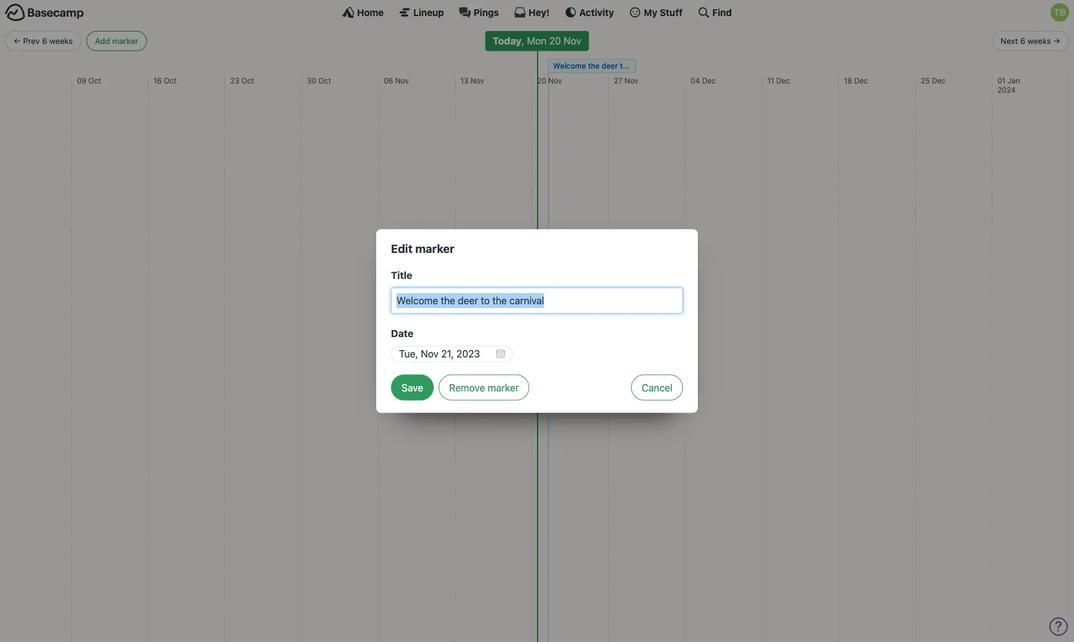 Task type: describe. For each thing, give the bounding box(es) containing it.
main element
[[0, 0, 1075, 24]]

my stuff
[[644, 7, 683, 18]]

oct for 16 oct
[[164, 76, 177, 85]]

27
[[614, 76, 623, 85]]

find
[[713, 7, 732, 18]]

Choose date… field
[[391, 346, 513, 363]]

nov for 13 nov
[[471, 76, 485, 85]]

18 dec
[[845, 76, 869, 85]]

home
[[357, 7, 384, 18]]

30 oct
[[307, 76, 331, 85]]

nov for 20 nov
[[549, 76, 563, 85]]

dec for 04 dec
[[703, 76, 716, 85]]

my stuff button
[[629, 6, 683, 19]]

tim burton image
[[1051, 3, 1070, 22]]

oct for 09 oct
[[88, 76, 101, 85]]

home link
[[342, 6, 384, 19]]

welcome the deer to the carnival
[[554, 62, 672, 70]]

activity
[[580, 7, 615, 18]]

marker for edit marker
[[416, 242, 455, 255]]

06 nov
[[384, 76, 409, 85]]

11 dec
[[768, 76, 791, 85]]

1 weeks from the left
[[49, 36, 73, 46]]

lineup link
[[399, 6, 444, 19]]

20 nov
[[538, 76, 563, 85]]

11
[[768, 76, 775, 85]]

2 6 from the left
[[1021, 36, 1026, 46]]

today
[[493, 35, 522, 47]]

06
[[384, 76, 393, 85]]

to
[[620, 62, 628, 70]]

30
[[307, 76, 317, 85]]

04
[[691, 76, 701, 85]]

01 jan 2024
[[998, 76, 1021, 95]]

my
[[644, 7, 658, 18]]

next 6 weeks →
[[1002, 36, 1061, 46]]

lineup
[[414, 7, 444, 18]]

04 dec
[[691, 76, 716, 85]]

nov for 27 nov
[[625, 76, 639, 85]]

add marker
[[95, 36, 138, 46]]

find button
[[698, 6, 732, 19]]

→
[[1054, 36, 1061, 46]]

welcome the deer to the carnival link
[[549, 59, 672, 73]]

1 6 from the left
[[42, 36, 47, 46]]

welcome
[[554, 62, 586, 70]]

23
[[230, 76, 240, 85]]

09
[[77, 76, 86, 85]]

jan
[[1008, 76, 1021, 85]]

switch accounts image
[[5, 3, 84, 22]]

edit marker
[[391, 242, 455, 255]]

next
[[1002, 36, 1019, 46]]

title
[[391, 270, 413, 281]]

edit
[[391, 242, 413, 255]]

carnival
[[643, 62, 672, 70]]



Task type: locate. For each thing, give the bounding box(es) containing it.
3 oct from the left
[[242, 76, 254, 85]]

6
[[42, 36, 47, 46], [1021, 36, 1026, 46]]

oct
[[88, 76, 101, 85], [164, 76, 177, 85], [242, 76, 254, 85], [319, 76, 331, 85]]

oct right "16"
[[164, 76, 177, 85]]

weeks right prev
[[49, 36, 73, 46]]

marker
[[112, 36, 138, 46], [416, 242, 455, 255]]

deer
[[602, 62, 618, 70]]

1 oct from the left
[[88, 76, 101, 85]]

add marker link
[[86, 31, 147, 51]]

1 horizontal spatial 6
[[1021, 36, 1026, 46]]

4 dec from the left
[[933, 76, 946, 85]]

date
[[391, 328, 414, 340]]

27 nov
[[614, 76, 639, 85]]

oct right 23
[[242, 76, 254, 85]]

0 horizontal spatial the
[[588, 62, 600, 70]]

01
[[998, 76, 1006, 85]]

2 weeks from the left
[[1028, 36, 1052, 46]]

1 horizontal spatial marker
[[416, 242, 455, 255]]

nov
[[395, 76, 409, 85], [471, 76, 485, 85], [549, 76, 563, 85], [625, 76, 639, 85]]

weeks
[[49, 36, 73, 46], [1028, 36, 1052, 46]]

dec for 11 dec
[[777, 76, 791, 85]]

nov right 27
[[625, 76, 639, 85]]

stuff
[[660, 7, 683, 18]]

25 dec
[[921, 76, 946, 85]]

23 oct
[[230, 76, 254, 85]]

2 nov from the left
[[471, 76, 485, 85]]

dec right '11'
[[777, 76, 791, 85]]

1 horizontal spatial weeks
[[1028, 36, 1052, 46]]

cancel link
[[632, 375, 684, 401]]

the right to at top
[[630, 62, 641, 70]]

13
[[461, 76, 469, 85]]

oct for 23 oct
[[242, 76, 254, 85]]

16 oct
[[154, 76, 177, 85]]

6 right next
[[1021, 36, 1026, 46]]

oct right 09
[[88, 76, 101, 85]]

None text field
[[391, 288, 684, 314]]

None submit
[[391, 375, 434, 401], [439, 375, 530, 401], [391, 375, 434, 401], [439, 375, 530, 401]]

oct right 30
[[319, 76, 331, 85]]

1 the from the left
[[588, 62, 600, 70]]

dec
[[703, 76, 716, 85], [777, 76, 791, 85], [855, 76, 869, 85], [933, 76, 946, 85]]

nov right 13
[[471, 76, 485, 85]]

the
[[588, 62, 600, 70], [630, 62, 641, 70]]

prev
[[23, 36, 40, 46]]

dec for 18 dec
[[855, 76, 869, 85]]

activity link
[[565, 6, 615, 19]]

← prev 6 weeks
[[14, 36, 73, 46]]

nov right 20 at right
[[549, 76, 563, 85]]

marker for add marker
[[112, 36, 138, 46]]

2024
[[998, 86, 1017, 95]]

0 horizontal spatial 6
[[42, 36, 47, 46]]

0 horizontal spatial weeks
[[49, 36, 73, 46]]

4 oct from the left
[[319, 76, 331, 85]]

dec right 25
[[933, 76, 946, 85]]

oct for 30 oct
[[319, 76, 331, 85]]

1 horizontal spatial the
[[630, 62, 641, 70]]

1 vertical spatial marker
[[416, 242, 455, 255]]

add
[[95, 36, 110, 46]]

6 right prev
[[42, 36, 47, 46]]

25
[[921, 76, 931, 85]]

dec for 25 dec
[[933, 76, 946, 85]]

dec right 04
[[703, 76, 716, 85]]

nov for 06 nov
[[395, 76, 409, 85]]

1 nov from the left
[[395, 76, 409, 85]]

3 nov from the left
[[549, 76, 563, 85]]

dec right 18
[[855, 76, 869, 85]]

0 horizontal spatial marker
[[112, 36, 138, 46]]

09 oct
[[77, 76, 101, 85]]

3 dec from the left
[[855, 76, 869, 85]]

0 vertical spatial marker
[[112, 36, 138, 46]]

4 nov from the left
[[625, 76, 639, 85]]

marker right edit
[[416, 242, 455, 255]]

2 oct from the left
[[164, 76, 177, 85]]

cancel
[[642, 382, 673, 394]]

20
[[538, 76, 547, 85]]

the left the deer
[[588, 62, 600, 70]]

2 the from the left
[[630, 62, 641, 70]]

←
[[14, 36, 21, 46]]

16
[[154, 76, 162, 85]]

marker right add
[[112, 36, 138, 46]]

nov right the "06" in the top left of the page
[[395, 76, 409, 85]]

13 nov
[[461, 76, 485, 85]]

2 dec from the left
[[777, 76, 791, 85]]

weeks left → at the right top of the page
[[1028, 36, 1052, 46]]

18
[[845, 76, 853, 85]]

1 dec from the left
[[703, 76, 716, 85]]



Task type: vqa. For each thing, say whether or not it's contained in the screenshot.
2024
yes



